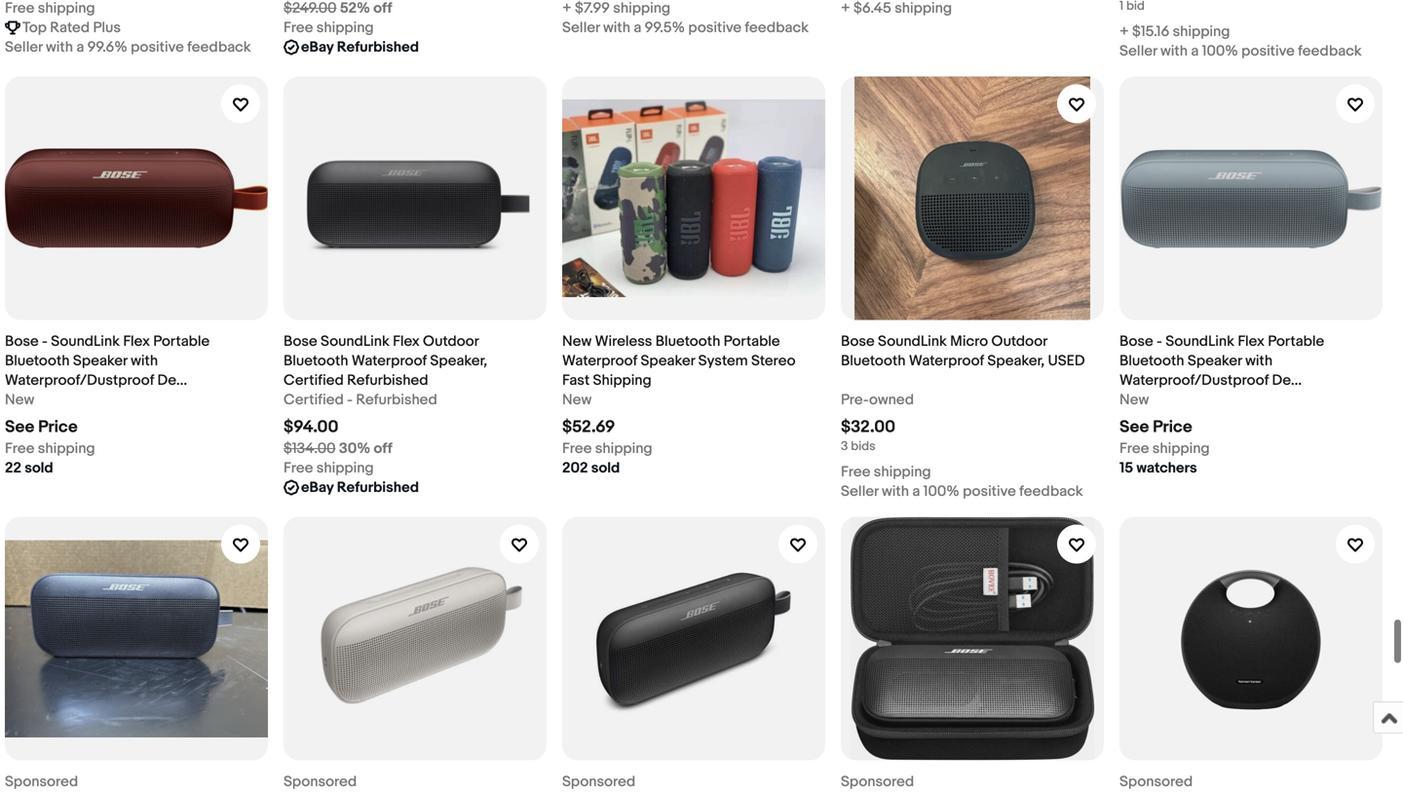 Task type: vqa. For each thing, say whether or not it's contained in the screenshot.
98.6%
no



Task type: locate. For each thing, give the bounding box(es) containing it.
see price text field up 15 watchers "text field"
[[1120, 417, 1193, 438]]

0 vertical spatial ebay
[[301, 39, 334, 56]]

price inside bose - soundlink flex portable bluetooth speaker with waterproof/dustproof de... new see price free shipping 22 sold
[[38, 417, 78, 438]]

100% inside pre-owned $32.00 3 bids free shipping seller with a 100% positive feedback
[[924, 483, 960, 501]]

used
[[1048, 352, 1085, 370]]

1 sponsored from the left
[[5, 773, 78, 791]]

2 waterproof/dustproof from the left
[[1120, 372, 1269, 389]]

seller down $15.16
[[1120, 42, 1158, 60]]

bose soundlink flex outdoor bluetooth waterproof speaker, certified refurbished certified - refurbished $94.00 $134.00 30% off free shipping
[[284, 333, 487, 477]]

top
[[22, 19, 47, 37]]

1 outdoor from the left
[[423, 333, 479, 350]]

0 horizontal spatial waterproof
[[352, 352, 427, 370]]

New text field
[[562, 390, 592, 410]]

owned
[[869, 391, 914, 409]]

waterproof
[[352, 352, 427, 370], [562, 352, 638, 370], [909, 352, 984, 370]]

1 sold from the left
[[25, 460, 53, 477]]

de... inside bose - soundlink flex portable bluetooth speaker with waterproof/dustproof de... new see price free shipping 15 watchers
[[1272, 372, 1302, 389]]

soundlink inside bose soundlink micro outdoor bluetooth waterproof speaker, used
[[878, 333, 947, 350]]

seller inside text box
[[5, 39, 43, 56]]

seller left 99.5%
[[562, 19, 600, 37]]

speaker, for bose soundlink flex outdoor bluetooth waterproof speaker, certified refurbished certified - refurbished $94.00 $134.00 30% off free shipping
[[430, 352, 487, 370]]

soundlink inside bose - soundlink flex portable bluetooth speaker with waterproof/dustproof de... new see price free shipping 22 sold
[[51, 333, 120, 350]]

1 see price text field from the left
[[5, 417, 78, 438]]

1 waterproof/dustproof from the left
[[5, 372, 154, 389]]

refurbished up the certified - refurbished "text box"
[[347, 372, 428, 389]]

2 de... from the left
[[1272, 372, 1302, 389]]

Top Rated Plus text field
[[22, 18, 121, 38]]

- for bose - soundlink flex portable bluetooth speaker with waterproof/dustproof de... new see price free shipping 15 watchers
[[1157, 333, 1163, 350]]

new for bose - soundlink flex portable bluetooth speaker with waterproof/dustproof de... new see price free shipping 15 watchers
[[1120, 391, 1149, 409]]

eBay Refurbished text field
[[301, 38, 419, 57], [301, 478, 419, 498]]

de... inside bose - soundlink flex portable bluetooth speaker with waterproof/dustproof de... new see price free shipping 22 sold
[[157, 372, 187, 389]]

1 horizontal spatial sponsored text field
[[562, 772, 636, 792]]

0 horizontal spatial sponsored text field
[[284, 772, 357, 792]]

bids
[[851, 439, 876, 454]]

$52.69
[[562, 417, 615, 438]]

1 horizontal spatial price
[[1153, 417, 1193, 438]]

0 vertical spatial ebay refurbished
[[301, 39, 419, 56]]

wireless
[[595, 333, 652, 350]]

0 horizontal spatial speaker
[[73, 352, 127, 370]]

22
[[5, 460, 21, 477]]

1 horizontal spatial see
[[1120, 417, 1149, 438]]

ebay
[[301, 39, 334, 56], [301, 479, 334, 497]]

0 vertical spatial ebay refurbished text field
[[301, 38, 419, 57]]

bose for bose soundlink micro outdoor bluetooth waterproof speaker, used
[[841, 333, 875, 350]]

sponsored for second sponsored text field from the right
[[284, 773, 357, 791]]

ebay refurbished for 2nd ebay refurbished text box from the top of the page
[[301, 479, 419, 497]]

free down previous price $249.00 52% off text box
[[284, 19, 313, 37]]

0 horizontal spatial waterproof/dustproof
[[5, 372, 154, 389]]

2 horizontal spatial waterproof
[[909, 352, 984, 370]]

see
[[5, 417, 34, 438], [1120, 417, 1149, 438]]

waterproof/dustproof
[[5, 372, 154, 389], [1120, 372, 1269, 389]]

2 ebay refurbished from the top
[[301, 479, 419, 497]]

1 price from the left
[[38, 417, 78, 438]]

2 horizontal spatial flex
[[1238, 333, 1265, 350]]

0 horizontal spatial seller with a 100% positive feedback text field
[[841, 482, 1083, 502]]

3 sponsored from the left
[[562, 773, 636, 791]]

30%
[[339, 440, 371, 458]]

system
[[699, 352, 748, 370]]

sponsored link
[[5, 517, 268, 792], [284, 517, 547, 792], [562, 517, 826, 792], [841, 517, 1104, 792], [1120, 517, 1383, 792]]

see price text field for bose - soundlink flex portable bluetooth speaker with waterproof/dustproof de... new see price free shipping 22 sold
[[5, 417, 78, 438]]

sold inside the new wireless bluetooth portable waterproof speaker system stereo fast shipping new $52.69 free shipping 202 sold
[[591, 460, 620, 477]]

0 horizontal spatial sold
[[25, 460, 53, 477]]

flex inside bose - soundlink flex portable bluetooth speaker with waterproof/dustproof de... new see price free shipping 15 watchers
[[1238, 333, 1265, 350]]

new
[[562, 333, 592, 350], [5, 391, 34, 409], [562, 391, 592, 409], [1120, 391, 1149, 409]]

soundlink
[[51, 333, 120, 350], [321, 333, 390, 350], [878, 333, 947, 350], [1166, 333, 1235, 350]]

free up '202'
[[562, 440, 592, 458]]

a
[[634, 19, 642, 37], [76, 39, 84, 56], [1191, 42, 1199, 60], [913, 483, 920, 501]]

price
[[38, 417, 78, 438], [1153, 417, 1193, 438]]

1 vertical spatial 100%
[[924, 483, 960, 501]]

outdoor
[[423, 333, 479, 350], [992, 333, 1047, 350]]

1 vertical spatial certified
[[284, 391, 344, 409]]

1 bose from the left
[[5, 333, 39, 350]]

rated
[[50, 19, 90, 37]]

2 portable from the left
[[724, 333, 780, 350]]

3 soundlink from the left
[[878, 333, 947, 350]]

refurbished
[[337, 39, 419, 56], [347, 372, 428, 389], [356, 391, 437, 409], [337, 479, 419, 497]]

0 vertical spatial certified
[[284, 372, 344, 389]]

sold right '202'
[[591, 460, 620, 477]]

2 new text field from the left
[[1120, 390, 1149, 410]]

ebay refurbished text field down 30% at left bottom
[[301, 478, 419, 498]]

2 speaker, from the left
[[988, 352, 1045, 370]]

2 sponsored text field from the left
[[1120, 772, 1193, 792]]

bose
[[5, 333, 39, 350], [284, 333, 317, 350], [841, 333, 875, 350], [1120, 333, 1154, 350]]

2 waterproof from the left
[[562, 352, 638, 370]]

1 horizontal spatial sold
[[591, 460, 620, 477]]

free down $134.00
[[284, 460, 313, 477]]

1 vertical spatial free shipping text field
[[284, 459, 374, 478]]

new inside bose - soundlink flex portable bluetooth speaker with waterproof/dustproof de... new see price free shipping 15 watchers
[[1120, 391, 1149, 409]]

new text field up 15
[[1120, 390, 1149, 410]]

new up 15
[[1120, 391, 1149, 409]]

new inside bose - soundlink flex portable bluetooth speaker with waterproof/dustproof de... new see price free shipping 22 sold
[[5, 391, 34, 409]]

shipping
[[317, 19, 374, 37], [1173, 23, 1230, 41], [38, 440, 95, 458], [595, 440, 653, 458], [1153, 440, 1210, 458], [317, 460, 374, 477], [874, 464, 931, 481]]

refurbished down off
[[337, 479, 419, 497]]

shipping up watchers
[[1153, 440, 1210, 458]]

-
[[42, 333, 48, 350], [1157, 333, 1163, 350], [347, 391, 353, 409]]

Seller with a 100% positive feedback text field
[[1120, 41, 1362, 61], [841, 482, 1083, 502]]

watchers
[[1137, 460, 1197, 477]]

waterproof for bose soundlink micro outdoor bluetooth waterproof speaker, used
[[909, 352, 984, 370]]

3
[[841, 439, 848, 454]]

2 flex from the left
[[393, 333, 420, 350]]

1 vertical spatial ebay refurbished text field
[[301, 478, 419, 498]]

1 de... from the left
[[157, 372, 187, 389]]

with inside bose - soundlink flex portable bluetooth speaker with waterproof/dustproof de... new see price free shipping 22 sold
[[131, 352, 158, 370]]

shipping down previous price $134.00 30% off text box
[[317, 460, 374, 477]]

bose - soundlink flex portable bluetooth speaker with waterproof/dustproof de... new see price free shipping 15 watchers
[[1120, 333, 1325, 477]]

de... for bose - soundlink flex portable bluetooth speaker with waterproof/dustproof de... new see price free shipping 15 watchers
[[1272, 372, 1302, 389]]

1 horizontal spatial waterproof/dustproof
[[1120, 372, 1269, 389]]

1 horizontal spatial portable
[[724, 333, 780, 350]]

with
[[603, 19, 631, 37], [46, 39, 73, 56], [1161, 42, 1188, 60], [131, 352, 158, 370], [1246, 352, 1273, 370], [882, 483, 909, 501]]

Sponsored text field
[[284, 772, 357, 792], [1120, 772, 1193, 792]]

bose inside bose - soundlink flex portable bluetooth speaker with waterproof/dustproof de... new see price free shipping 15 watchers
[[1120, 333, 1154, 350]]

see for bose - soundlink flex portable bluetooth speaker with waterproof/dustproof de... new see price free shipping 15 watchers
[[1120, 417, 1149, 438]]

seller
[[562, 19, 600, 37], [5, 39, 43, 56], [1120, 42, 1158, 60], [841, 483, 879, 501]]

shipping down previous price $249.00 52% off text box
[[317, 19, 374, 37]]

2 horizontal spatial sponsored text field
[[841, 772, 914, 792]]

free up 15
[[1120, 440, 1150, 458]]

bluetooth inside bose - soundlink flex portable bluetooth speaker with waterproof/dustproof de... new see price free shipping 22 sold
[[5, 352, 70, 370]]

portable inside bose - soundlink flex portable bluetooth speaker with waterproof/dustproof de... new see price free shipping 15 watchers
[[1268, 333, 1325, 350]]

new up fast on the left top of the page
[[562, 333, 592, 350]]

None text field
[[562, 0, 671, 18], [841, 0, 952, 18], [562, 0, 671, 18], [841, 0, 952, 18]]

2 horizontal spatial -
[[1157, 333, 1163, 350]]

shipping inside bose - soundlink flex portable bluetooth speaker with waterproof/dustproof de... new see price free shipping 22 sold
[[38, 440, 95, 458]]

4 soundlink from the left
[[1166, 333, 1235, 350]]

$94.00 text field
[[284, 417, 339, 438]]

- inside bose - soundlink flex portable bluetooth speaker with waterproof/dustproof de... new see price free shipping 15 watchers
[[1157, 333, 1163, 350]]

0 horizontal spatial price
[[38, 417, 78, 438]]

waterproof/dustproof for bose - soundlink flex portable bluetooth speaker with waterproof/dustproof de... new see price free shipping 22 sold
[[5, 372, 154, 389]]

- for bose - soundlink flex portable bluetooth speaker with waterproof/dustproof de... new see price free shipping 22 sold
[[42, 333, 48, 350]]

99.5%
[[645, 19, 685, 37]]

flex
[[123, 333, 150, 350], [393, 333, 420, 350], [1238, 333, 1265, 350]]

1 horizontal spatial 100%
[[1202, 42, 1239, 60]]

ebay refurbished down 30% at left bottom
[[301, 479, 419, 497]]

refurbished down free shipping
[[337, 39, 419, 56]]

a inside + $15.16 shipping seller with a 100% positive feedback
[[1191, 42, 1199, 60]]

ebay down $134.00
[[301, 479, 334, 497]]

0 vertical spatial seller with a 100% positive feedback text field
[[1120, 41, 1362, 61]]

1 horizontal spatial see price text field
[[1120, 417, 1193, 438]]

new up "22"
[[5, 391, 34, 409]]

0 horizontal spatial flex
[[123, 333, 150, 350]]

ebay refurbished down free shipping
[[301, 39, 419, 56]]

5 sponsored link from the left
[[1120, 517, 1383, 792]]

speaker, inside bose soundlink flex outdoor bluetooth waterproof speaker, certified refurbished certified - refurbished $94.00 $134.00 30% off free shipping
[[430, 352, 487, 370]]

2 ebay from the top
[[301, 479, 334, 497]]

refurbished up off
[[356, 391, 437, 409]]

2 horizontal spatial portable
[[1268, 333, 1325, 350]]

1 portable from the left
[[153, 333, 210, 350]]

seller inside text field
[[562, 19, 600, 37]]

1 horizontal spatial speaker,
[[988, 352, 1045, 370]]

bose inside bose - soundlink flex portable bluetooth speaker with waterproof/dustproof de... new see price free shipping 22 sold
[[5, 333, 39, 350]]

waterproof/dustproof inside bose - soundlink flex portable bluetooth speaker with waterproof/dustproof de... new see price free shipping 15 watchers
[[1120, 372, 1269, 389]]

positive inside text field
[[688, 19, 742, 37]]

seller down 'top'
[[5, 39, 43, 56]]

2 see price text field from the left
[[1120, 417, 1193, 438]]

shipping right $15.16
[[1173, 23, 1230, 41]]

feedback
[[745, 19, 809, 37], [187, 39, 251, 56], [1298, 42, 1362, 60], [1020, 483, 1083, 501]]

sold right "22"
[[25, 460, 53, 477]]

positive
[[688, 19, 742, 37], [131, 39, 184, 56], [1242, 42, 1295, 60], [963, 483, 1016, 501]]

stereo
[[751, 352, 796, 370]]

shipping up 22 sold text box
[[38, 440, 95, 458]]

0 horizontal spatial speaker,
[[430, 352, 487, 370]]

3 bose from the left
[[841, 333, 875, 350]]

shipping up 202 sold text box
[[595, 440, 653, 458]]

seller down 3 bids 'text box'
[[841, 483, 879, 501]]

free shipping text field for bose - soundlink flex portable bluetooth speaker with waterproof/dustproof de... new see price free shipping 15 watchers
[[1120, 439, 1210, 459]]

speaker for bose - soundlink flex portable bluetooth speaker with waterproof/dustproof de... new see price free shipping 22 sold
[[73, 352, 127, 370]]

Free shipping text field
[[284, 18, 374, 38], [284, 459, 374, 478]]

new wireless bluetooth portable waterproof speaker system stereo fast shipping new $52.69 free shipping 202 sold
[[562, 333, 796, 477]]

3 speaker from the left
[[1188, 352, 1242, 370]]

1 horizontal spatial waterproof
[[562, 352, 638, 370]]

1 horizontal spatial flex
[[393, 333, 420, 350]]

1 speaker from the left
[[73, 352, 127, 370]]

new down fast on the left top of the page
[[562, 391, 592, 409]]

ebay refurbished text field down free shipping
[[301, 38, 419, 57]]

previous price $134.00 30% off text field
[[284, 439, 393, 459]]

Sponsored text field
[[5, 772, 78, 792], [562, 772, 636, 792], [841, 772, 914, 792]]

waterproof up shipping
[[562, 352, 638, 370]]

flex inside bose - soundlink flex portable bluetooth speaker with waterproof/dustproof de... new see price free shipping 22 sold
[[123, 333, 150, 350]]

ebay refurbished for second ebay refurbished text box from the bottom of the page
[[301, 39, 419, 56]]

positive inside pre-owned $32.00 3 bids free shipping seller with a 100% positive feedback
[[963, 483, 1016, 501]]

3 portable from the left
[[1268, 333, 1325, 350]]

4 sponsored from the left
[[841, 773, 914, 791]]

de...
[[157, 372, 187, 389], [1272, 372, 1302, 389]]

sponsored
[[5, 773, 78, 791], [284, 773, 357, 791], [562, 773, 636, 791], [841, 773, 914, 791], [1120, 773, 1193, 791]]

2 ebay refurbished text field from the top
[[301, 478, 419, 498]]

a inside text field
[[634, 19, 642, 37]]

2 price from the left
[[1153, 417, 1193, 438]]

1 horizontal spatial speaker
[[641, 352, 695, 370]]

shipping inside + $15.16 shipping seller with a 100% positive feedback
[[1173, 23, 1230, 41]]

1 vertical spatial ebay refurbished
[[301, 479, 419, 497]]

0 horizontal spatial see
[[5, 417, 34, 438]]

1 ebay refurbished text field from the top
[[301, 38, 419, 57]]

shipping inside the new wireless bluetooth portable waterproof speaker system stereo fast shipping new $52.69 free shipping 202 sold
[[595, 440, 653, 458]]

ebay refurbished
[[301, 39, 419, 56], [301, 479, 419, 497]]

with inside seller with a 99.5% positive feedback text field
[[603, 19, 631, 37]]

seller inside + $15.16 shipping seller with a 100% positive feedback
[[1120, 42, 1158, 60]]

free inside bose - soundlink flex portable bluetooth speaker with waterproof/dustproof de... new see price free shipping 15 watchers
[[1120, 440, 1150, 458]]

2 certified from the top
[[284, 391, 344, 409]]

new text field for bose - soundlink flex portable bluetooth speaker with waterproof/dustproof de... new see price free shipping 22 sold
[[5, 390, 34, 410]]

outdoor inside bose soundlink micro outdoor bluetooth waterproof speaker, used
[[992, 333, 1047, 350]]

100%
[[1202, 42, 1239, 60], [924, 483, 960, 501]]

pre-owned $32.00 3 bids free shipping seller with a 100% positive feedback
[[841, 391, 1083, 501]]

1 soundlink from the left
[[51, 333, 120, 350]]

waterproof inside bose soundlink micro outdoor bluetooth waterproof speaker, used
[[909, 352, 984, 370]]

2 sold from the left
[[591, 460, 620, 477]]

- inside bose - soundlink flex portable bluetooth speaker with waterproof/dustproof de... new see price free shipping 22 sold
[[42, 333, 48, 350]]

portable inside bose - soundlink flex portable bluetooth speaker with waterproof/dustproof de... new see price free shipping 22 sold
[[153, 333, 210, 350]]

See Price text field
[[5, 417, 78, 438], [1120, 417, 1193, 438]]

1 certified from the top
[[284, 372, 344, 389]]

price up watchers
[[1153, 417, 1193, 438]]

2 bose from the left
[[284, 333, 317, 350]]

price up 22 sold text box
[[38, 417, 78, 438]]

1 horizontal spatial de...
[[1272, 372, 1302, 389]]

shipping down bids
[[874, 464, 931, 481]]

waterproof down micro
[[909, 352, 984, 370]]

waterproof for bose soundlink flex outdoor bluetooth waterproof speaker, certified refurbished certified - refurbished $94.00 $134.00 30% off free shipping
[[352, 352, 427, 370]]

4 bose from the left
[[1120, 333, 1154, 350]]

speaker inside bose - soundlink flex portable bluetooth speaker with waterproof/dustproof de... new see price free shipping 22 sold
[[73, 352, 127, 370]]

free shipping text field for pre-owned $32.00 3 bids free shipping seller with a 100% positive feedback
[[841, 463, 931, 482]]

ebay down free shipping
[[301, 39, 334, 56]]

1 waterproof from the left
[[352, 352, 427, 370]]

Pre-owned text field
[[841, 390, 914, 410]]

waterproof up the certified - refurbished "text box"
[[352, 352, 427, 370]]

3 waterproof from the left
[[909, 352, 984, 370]]

see up 15
[[1120, 417, 1149, 438]]

1 flex from the left
[[123, 333, 150, 350]]

5 sponsored from the left
[[1120, 773, 1193, 791]]

waterproof inside the new wireless bluetooth portable waterproof speaker system stereo fast shipping new $52.69 free shipping 202 sold
[[562, 352, 638, 370]]

2 soundlink from the left
[[321, 333, 390, 350]]

$32.00
[[841, 417, 896, 438]]

0 vertical spatial free shipping text field
[[284, 18, 374, 38]]

bluetooth inside bose soundlink flex outdoor bluetooth waterproof speaker, certified refurbished certified - refurbished $94.00 $134.00 30% off free shipping
[[284, 352, 348, 370]]

2 horizontal spatial speaker
[[1188, 352, 1242, 370]]

1 vertical spatial ebay
[[301, 479, 334, 497]]

top rated plus
[[22, 19, 121, 37]]

free
[[284, 19, 313, 37], [5, 440, 35, 458], [562, 440, 592, 458], [1120, 440, 1150, 458], [284, 460, 313, 477], [841, 464, 871, 481]]

feedback inside + $15.16 shipping seller with a 100% positive feedback
[[1298, 42, 1362, 60]]

portable
[[153, 333, 210, 350], [724, 333, 780, 350], [1268, 333, 1325, 350]]

see inside bose - soundlink flex portable bluetooth speaker with waterproof/dustproof de... new see price free shipping 22 sold
[[5, 417, 34, 438]]

certified
[[284, 372, 344, 389], [284, 391, 344, 409]]

seller with a 99.6% positive feedback
[[5, 39, 251, 56]]

1 new text field from the left
[[5, 390, 34, 410]]

2 outdoor from the left
[[992, 333, 1047, 350]]

2 speaker from the left
[[641, 352, 695, 370]]

1 horizontal spatial outdoor
[[992, 333, 1047, 350]]

price for bose - soundlink flex portable bluetooth speaker with waterproof/dustproof de... new see price free shipping 15 watchers
[[1153, 417, 1193, 438]]

see price text field up 22 sold text box
[[5, 417, 78, 438]]

0 horizontal spatial sponsored text field
[[5, 772, 78, 792]]

speaker, for bose soundlink micro outdoor bluetooth waterproof speaker, used
[[988, 352, 1045, 370]]

0 horizontal spatial outdoor
[[423, 333, 479, 350]]

0 vertical spatial 100%
[[1202, 42, 1239, 60]]

previous price $249.00 52% off text field
[[284, 0, 392, 18]]

3 flex from the left
[[1238, 333, 1265, 350]]

see inside bose - soundlink flex portable bluetooth speaker with waterproof/dustproof de... new see price free shipping 15 watchers
[[1120, 417, 1149, 438]]

speaker,
[[430, 352, 487, 370], [988, 352, 1045, 370]]

bluetooth
[[656, 333, 721, 350], [5, 352, 70, 370], [284, 352, 348, 370], [841, 352, 906, 370], [1120, 352, 1185, 370]]

1 speaker, from the left
[[430, 352, 487, 370]]

with inside seller with a 99.6% positive feedback text box
[[46, 39, 73, 56]]

bose inside bose soundlink flex outdoor bluetooth waterproof speaker, certified refurbished certified - refurbished $94.00 $134.00 30% off free shipping
[[284, 333, 317, 350]]

1 horizontal spatial new text field
[[1120, 390, 1149, 410]]

free shipping text field down bids
[[841, 463, 931, 482]]

$15.16
[[1133, 23, 1170, 41]]

0 horizontal spatial new text field
[[5, 390, 34, 410]]

seller with a 99.5% positive feedback
[[562, 19, 809, 37]]

outdoor inside bose soundlink flex outdoor bluetooth waterproof speaker, certified refurbished certified - refurbished $94.00 $134.00 30% off free shipping
[[423, 333, 479, 350]]

Free shipping text field
[[5, 439, 95, 459], [562, 439, 653, 459], [1120, 439, 1210, 459], [841, 463, 931, 482]]

pre-
[[841, 391, 869, 409]]

free shipping text field up watchers
[[1120, 439, 1210, 459]]

off
[[374, 440, 393, 458]]

New text field
[[5, 390, 34, 410], [1120, 390, 1149, 410]]

1 horizontal spatial sponsored text field
[[1120, 772, 1193, 792]]

bose inside bose soundlink micro outdoor bluetooth waterproof speaker, used
[[841, 333, 875, 350]]

new text field up "22"
[[5, 390, 34, 410]]

None text field
[[5, 0, 95, 18], [1120, 0, 1145, 14], [5, 0, 95, 18], [1120, 0, 1145, 14]]

1 see from the left
[[5, 417, 34, 438]]

waterproof inside bose soundlink flex outdoor bluetooth waterproof speaker, certified refurbished certified - refurbished $94.00 $134.00 30% off free shipping
[[352, 352, 427, 370]]

price for bose - soundlink flex portable bluetooth speaker with waterproof/dustproof de... new see price free shipping 22 sold
[[38, 417, 78, 438]]

speaker, inside bose soundlink micro outdoor bluetooth waterproof speaker, used
[[988, 352, 1045, 370]]

see up "22"
[[5, 417, 34, 438]]

free up "22"
[[5, 440, 35, 458]]

waterproof/dustproof inside bose - soundlink flex portable bluetooth speaker with waterproof/dustproof de... new see price free shipping 22 sold
[[5, 372, 154, 389]]

2 see from the left
[[1120, 417, 1149, 438]]

speaker
[[73, 352, 127, 370], [641, 352, 695, 370], [1188, 352, 1242, 370]]

free down 3 bids 'text box'
[[841, 464, 871, 481]]

202
[[562, 460, 588, 477]]

1 ebay refurbished from the top
[[301, 39, 419, 56]]

see price text field for bose - soundlink flex portable bluetooth speaker with waterproof/dustproof de... new see price free shipping 15 watchers
[[1120, 417, 1193, 438]]

0 horizontal spatial see price text field
[[5, 417, 78, 438]]

0 horizontal spatial 100%
[[924, 483, 960, 501]]

1 vertical spatial seller with a 100% positive feedback text field
[[841, 482, 1083, 502]]

free shipping text field down $52.69 at left
[[562, 439, 653, 459]]

price inside bose - soundlink flex portable bluetooth speaker with waterproof/dustproof de... new see price free shipping 15 watchers
[[1153, 417, 1193, 438]]

sold
[[25, 460, 53, 477], [591, 460, 620, 477]]

1 horizontal spatial -
[[347, 391, 353, 409]]

speaker inside bose - soundlink flex portable bluetooth speaker with waterproof/dustproof de... new see price free shipping 15 watchers
[[1188, 352, 1242, 370]]

free shipping text field up "22"
[[5, 439, 95, 459]]

0 horizontal spatial -
[[42, 333, 48, 350]]

0 horizontal spatial portable
[[153, 333, 210, 350]]

2 sponsored from the left
[[284, 773, 357, 791]]

free shipping text field for bose - soundlink flex portable bluetooth speaker with waterproof/dustproof de... new see price free shipping 22 sold
[[5, 439, 95, 459]]

0 horizontal spatial de...
[[157, 372, 187, 389]]



Task type: describe. For each thing, give the bounding box(es) containing it.
see for bose - soundlink flex portable bluetooth speaker with waterproof/dustproof de... new see price free shipping 22 sold
[[5, 417, 34, 438]]

sponsored for 2nd sponsored text field from left
[[1120, 773, 1193, 791]]

seller inside pre-owned $32.00 3 bids free shipping seller with a 100% positive feedback
[[841, 483, 879, 501]]

1 ebay from the top
[[301, 39, 334, 56]]

$134.00
[[284, 440, 336, 458]]

free inside bose soundlink flex outdoor bluetooth waterproof speaker, certified refurbished certified - refurbished $94.00 $134.00 30% off free shipping
[[284, 460, 313, 477]]

free shipping text field for new wireless bluetooth portable waterproof speaker system stereo fast shipping new $52.69 free shipping 202 sold
[[562, 439, 653, 459]]

positive inside + $15.16 shipping seller with a 100% positive feedback
[[1242, 42, 1295, 60]]

positive inside text box
[[131, 39, 184, 56]]

sold inside bose - soundlink flex portable bluetooth speaker with waterproof/dustproof de... new see price free shipping 22 sold
[[25, 460, 53, 477]]

new text field for bose - soundlink flex portable bluetooth speaker with waterproof/dustproof de... new see price free shipping 15 watchers
[[1120, 390, 1149, 410]]

bose for bose - soundlink flex portable bluetooth speaker with waterproof/dustproof de... new see price free shipping 22 sold
[[5, 333, 39, 350]]

1 sponsored text field from the left
[[5, 772, 78, 792]]

1 sponsored text field from the left
[[284, 772, 357, 792]]

Seller with a 99.5% positive feedback text field
[[562, 18, 809, 38]]

flex for bose - soundlink flex portable bluetooth speaker with waterproof/dustproof de... new see price free shipping 22 sold
[[123, 333, 150, 350]]

Seller with a 99.6% positive feedback text field
[[5, 38, 251, 57]]

1 sponsored link from the left
[[5, 517, 268, 792]]

2 sponsored text field from the left
[[562, 772, 636, 792]]

1 horizontal spatial seller with a 100% positive feedback text field
[[1120, 41, 1362, 61]]

feedback inside pre-owned $32.00 3 bids free shipping seller with a 100% positive feedback
[[1020, 483, 1083, 501]]

3 sponsored link from the left
[[562, 517, 826, 792]]

1 free shipping text field from the top
[[284, 18, 374, 38]]

new for new wireless bluetooth portable waterproof speaker system stereo fast shipping new $52.69 free shipping 202 sold
[[562, 391, 592, 409]]

soundlink inside bose soundlink flex outdoor bluetooth waterproof speaker, certified refurbished certified - refurbished $94.00 $134.00 30% off free shipping
[[321, 333, 390, 350]]

micro
[[950, 333, 988, 350]]

3 sponsored text field from the left
[[841, 772, 914, 792]]

shipping inside pre-owned $32.00 3 bids free shipping seller with a 100% positive feedback
[[874, 464, 931, 481]]

+ $15.16 shipping seller with a 100% positive feedback
[[1120, 23, 1362, 60]]

bluetooth inside bose - soundlink flex portable bluetooth speaker with waterproof/dustproof de... new see price free shipping 15 watchers
[[1120, 352, 1185, 370]]

3 bids text field
[[841, 439, 876, 454]]

shipping
[[593, 372, 652, 389]]

outdoor for bose soundlink flex outdoor bluetooth waterproof speaker, certified refurbished certified - refurbished $94.00 $134.00 30% off free shipping
[[423, 333, 479, 350]]

soundlink inside bose - soundlink flex portable bluetooth speaker with waterproof/dustproof de... new see price free shipping 15 watchers
[[1166, 333, 1235, 350]]

bose - soundlink flex portable bluetooth speaker with waterproof/dustproof de... new see price free shipping 22 sold
[[5, 333, 210, 477]]

Certified - Refurbished text field
[[284, 390, 437, 410]]

de... for bose - soundlink flex portable bluetooth speaker with waterproof/dustproof de... new see price free shipping 22 sold
[[157, 372, 187, 389]]

free inside bose - soundlink flex portable bluetooth speaker with waterproof/dustproof de... new see price free shipping 22 sold
[[5, 440, 35, 458]]

15 watchers text field
[[1120, 459, 1197, 478]]

flex for bose - soundlink flex portable bluetooth speaker with waterproof/dustproof de... new see price free shipping 15 watchers
[[1238, 333, 1265, 350]]

fast
[[562, 372, 590, 389]]

a inside pre-owned $32.00 3 bids free shipping seller with a 100% positive feedback
[[913, 483, 920, 501]]

speaker inside the new wireless bluetooth portable waterproof speaker system stereo fast shipping new $52.69 free shipping 202 sold
[[641, 352, 695, 370]]

bose for bose soundlink flex outdoor bluetooth waterproof speaker, certified refurbished certified - refurbished $94.00 $134.00 30% off free shipping
[[284, 333, 317, 350]]

free shipping
[[284, 19, 374, 37]]

with inside pre-owned $32.00 3 bids free shipping seller with a 100% positive feedback
[[882, 483, 909, 501]]

sponsored for second sponsored text box from right
[[562, 773, 636, 791]]

99.6%
[[87, 39, 127, 56]]

feedback inside text box
[[187, 39, 251, 56]]

portable for bose - soundlink flex portable bluetooth speaker with waterproof/dustproof de... new see price free shipping 15 watchers
[[1268, 333, 1325, 350]]

15
[[1120, 460, 1134, 477]]

+ $15.16 shipping text field
[[1120, 22, 1230, 41]]

2 free shipping text field from the top
[[284, 459, 374, 478]]

waterproof/dustproof for bose - soundlink flex portable bluetooth speaker with waterproof/dustproof de... new see price free shipping 15 watchers
[[1120, 372, 1269, 389]]

outdoor for bose soundlink micro outdoor bluetooth waterproof speaker, used
[[992, 333, 1047, 350]]

bose soundlink micro outdoor bluetooth waterproof speaker, used
[[841, 333, 1085, 370]]

new for bose - soundlink flex portable bluetooth speaker with waterproof/dustproof de... new see price free shipping 22 sold
[[5, 391, 34, 409]]

portable for bose - soundlink flex portable bluetooth speaker with waterproof/dustproof de... new see price free shipping 22 sold
[[153, 333, 210, 350]]

shipping inside bose soundlink flex outdoor bluetooth waterproof speaker, certified refurbished certified - refurbished $94.00 $134.00 30% off free shipping
[[317, 460, 374, 477]]

portable inside the new wireless bluetooth portable waterproof speaker system stereo fast shipping new $52.69 free shipping 202 sold
[[724, 333, 780, 350]]

22 sold text field
[[5, 459, 53, 478]]

speaker for bose - soundlink flex portable bluetooth speaker with waterproof/dustproof de... new see price free shipping 15 watchers
[[1188, 352, 1242, 370]]

- inside bose soundlink flex outdoor bluetooth waterproof speaker, certified refurbished certified - refurbished $94.00 $134.00 30% off free shipping
[[347, 391, 353, 409]]

+
[[1120, 23, 1129, 41]]

plus
[[93, 19, 121, 37]]

4 sponsored link from the left
[[841, 517, 1104, 792]]

bose for bose - soundlink flex portable bluetooth speaker with waterproof/dustproof de... new see price free shipping 15 watchers
[[1120, 333, 1154, 350]]

free inside the new wireless bluetooth portable waterproof speaker system stereo fast shipping new $52.69 free shipping 202 sold
[[562, 440, 592, 458]]

free inside pre-owned $32.00 3 bids free shipping seller with a 100% positive feedback
[[841, 464, 871, 481]]

2 sponsored link from the left
[[284, 517, 547, 792]]

sponsored for 3rd sponsored text box
[[841, 773, 914, 791]]

sponsored for first sponsored text box
[[5, 773, 78, 791]]

shipping inside bose - soundlink flex portable bluetooth speaker with waterproof/dustproof de... new see price free shipping 15 watchers
[[1153, 440, 1210, 458]]

$32.00 text field
[[841, 417, 896, 438]]

seller with a 99.5% positive feedback link
[[562, 0, 826, 38]]

$94.00
[[284, 417, 339, 438]]

with inside + $15.16 shipping seller with a 100% positive feedback
[[1161, 42, 1188, 60]]

feedback inside text field
[[745, 19, 809, 37]]

bluetooth inside bose soundlink micro outdoor bluetooth waterproof speaker, used
[[841, 352, 906, 370]]

100% inside + $15.16 shipping seller with a 100% positive feedback
[[1202, 42, 1239, 60]]

with inside bose - soundlink flex portable bluetooth speaker with waterproof/dustproof de... new see price free shipping 15 watchers
[[1246, 352, 1273, 370]]

$52.69 text field
[[562, 417, 615, 438]]

202 sold text field
[[562, 459, 620, 478]]

flex inside bose soundlink flex outdoor bluetooth waterproof speaker, certified refurbished certified - refurbished $94.00 $134.00 30% off free shipping
[[393, 333, 420, 350]]

a inside text box
[[76, 39, 84, 56]]

bluetooth inside the new wireless bluetooth portable waterproof speaker system stereo fast shipping new $52.69 free shipping 202 sold
[[656, 333, 721, 350]]



